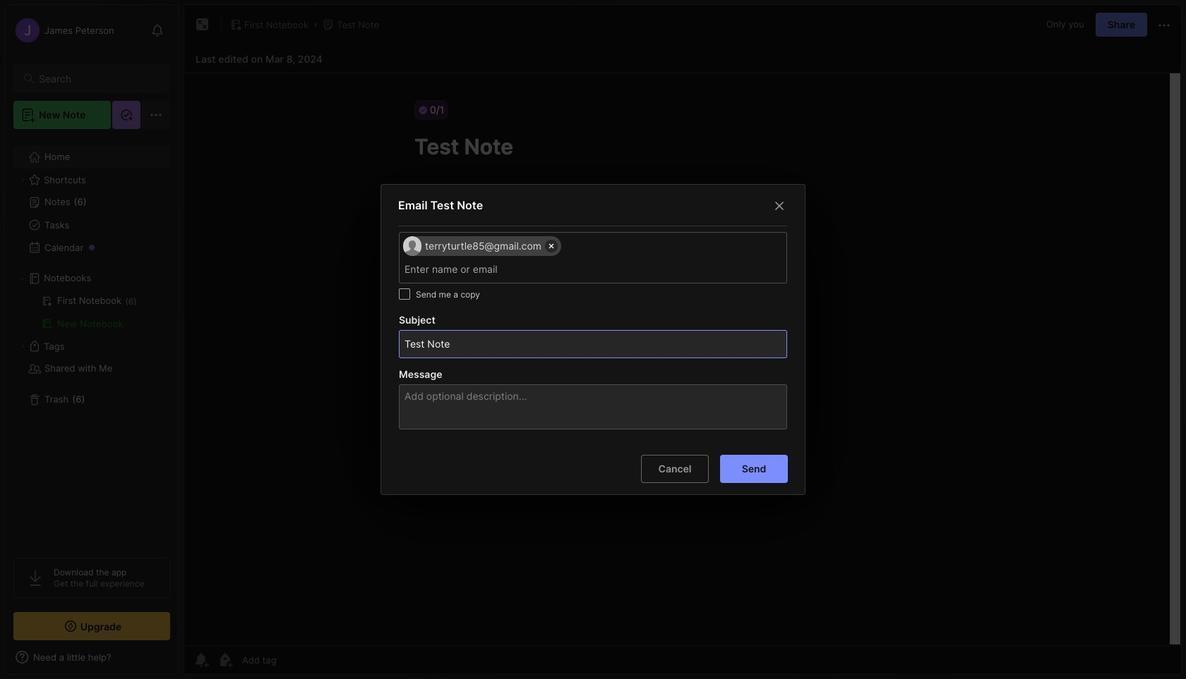Task type: vqa. For each thing, say whether or not it's contained in the screenshot.
tree
yes



Task type: locate. For each thing, give the bounding box(es) containing it.
0 vertical spatial close image
[[771, 198, 788, 215]]

None search field
[[39, 70, 157, 87]]

group
[[13, 290, 169, 335]]

shared link switcher image
[[486, 276, 496, 286]]

Add tag field
[[403, 262, 721, 277], [404, 394, 573, 410]]

expand note image
[[194, 16, 211, 33]]

close image
[[771, 198, 788, 215], [773, 235, 790, 252]]

close image for the top add tag field
[[771, 198, 788, 215]]

Note Editor text field
[[184, 73, 1181, 646]]

1 vertical spatial close image
[[773, 235, 790, 252]]

None checkbox
[[399, 289, 410, 300]]

main element
[[0, 0, 184, 680]]

tree
[[5, 138, 179, 546]]

Shared URL text field
[[411, 296, 775, 325]]

note window element
[[184, 4, 1182, 676]]



Task type: describe. For each thing, give the bounding box(es) containing it.
tree inside main 'element'
[[5, 138, 179, 546]]

close image for bottommost add tag field
[[773, 235, 790, 252]]

1 vertical spatial add tag field
[[404, 394, 573, 410]]

add tag image
[[217, 652, 234, 669]]

0 vertical spatial add tag field
[[403, 262, 721, 277]]

group inside main 'element'
[[13, 290, 169, 335]]

none search field inside main 'element'
[[39, 70, 157, 87]]

expand notebooks image
[[18, 275, 27, 283]]

Search text field
[[39, 72, 157, 85]]

Add optional description... text field
[[403, 388, 787, 429]]

expand tags image
[[18, 342, 27, 351]]

Add subject... text field
[[403, 331, 781, 358]]

add a reminder image
[[193, 652, 210, 669]]



